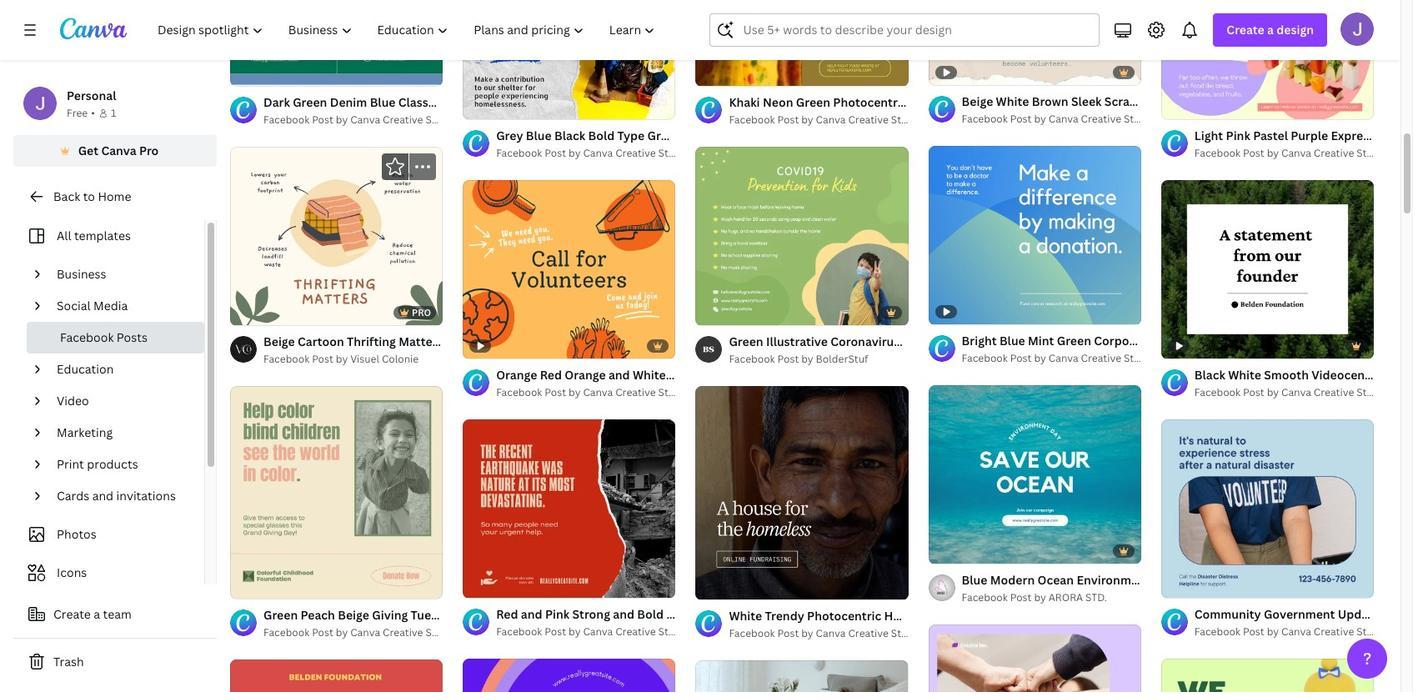 Task type: describe. For each thing, give the bounding box(es) containing it.
videocentric
[[1312, 367, 1385, 383]]

blue modern ocean environment day facebook post image
[[929, 385, 1142, 564]]

by inside white trendy photocentric human services facebook post facebook post by canva creative studio
[[802, 626, 814, 640]]

photos link
[[23, 519, 194, 550]]

human
[[885, 608, 926, 624]]

beige cartoon thrifting matters instagram (facebook post) facebook post by visuel colonie
[[264, 334, 596, 366]]

post inside beige cartoon thrifting matters instagram (facebook post) facebook post by visuel colonie
[[312, 352, 334, 366]]

video link
[[50, 385, 194, 417]]

dark green denim blue classy minimalist generic charity facebook post image
[[230, 0, 443, 85]]

1 of 3
[[708, 579, 732, 592]]

day
[[1153, 572, 1176, 588]]

facebook post by bolderstuf link
[[729, 352, 909, 368]]

services
[[928, 608, 977, 624]]

business
[[57, 266, 106, 282]]

1 for 1 of 3
[[708, 579, 712, 592]]

photocentric
[[807, 608, 882, 624]]

back to home
[[53, 188, 131, 204]]

trash
[[53, 654, 84, 670]]

beige
[[264, 334, 295, 349]]

social media
[[57, 298, 128, 314]]

to
[[83, 188, 95, 204]]

facebook post by arora std. link
[[962, 590, 1142, 606]]

free •
[[67, 106, 95, 120]]

design
[[1277, 22, 1314, 38]]

a for design
[[1268, 22, 1274, 38]]

instagram
[[446, 334, 503, 349]]

facebook posts
[[60, 329, 148, 345]]

black
[[1195, 367, 1226, 383]]

studio inside white trendy photocentric human services facebook post facebook post by canva creative studio
[[891, 626, 923, 640]]

•
[[91, 106, 95, 120]]

products
[[87, 456, 138, 472]]

(facebook
[[506, 334, 564, 349]]

canva inside button
[[101, 143, 136, 158]]

home
[[98, 188, 131, 204]]

team
[[103, 606, 132, 622]]

all templates
[[57, 228, 131, 244]]

back to home link
[[13, 180, 217, 214]]

create for create a team
[[53, 606, 91, 622]]

all
[[57, 228, 71, 244]]

trendy
[[765, 608, 805, 624]]

of
[[715, 579, 724, 592]]

studio inside black white smooth videocentric state facebook post by canva creative studio
[[1357, 385, 1389, 400]]

blue modern ocean environment day facebook post facebook post by arora std.
[[962, 572, 1261, 605]]

icons
[[57, 565, 87, 581]]

print
[[57, 456, 84, 472]]

canva inside black white smooth videocentric state facebook post by canva creative studio
[[1282, 385, 1312, 400]]

state
[[1388, 367, 1414, 383]]

by inside beige cartoon thrifting matters instagram (facebook post) facebook post by visuel colonie
[[336, 352, 348, 366]]

pro
[[139, 143, 159, 158]]

get canva pro button
[[13, 135, 217, 167]]

cards and invitations
[[57, 488, 176, 504]]

jacob simon image
[[1341, 13, 1375, 46]]

back
[[53, 188, 80, 204]]

std.
[[1086, 591, 1108, 605]]

smooth
[[1265, 367, 1309, 383]]

arora
[[1049, 591, 1084, 605]]

environment
[[1077, 572, 1151, 588]]

white trendy photocentric human services facebook post link
[[729, 607, 1062, 625]]

black white smooth videocentric state link
[[1195, 366, 1414, 384]]

white inside white trendy photocentric human services facebook post facebook post by canva creative studio
[[729, 608, 762, 624]]

3
[[726, 579, 732, 592]]

black white smooth videocentric state facebook post by canva creative studio
[[1195, 367, 1414, 400]]

pro
[[412, 306, 431, 319]]

post inside black white smooth videocentric state facebook post by canva creative studio
[[1244, 385, 1265, 400]]

facebook inside black white smooth videocentric state facebook post by canva creative studio
[[1195, 385, 1241, 400]]

get canva pro
[[78, 143, 159, 158]]

create for create a design
[[1227, 22, 1265, 38]]

cartoon
[[298, 334, 344, 349]]

top level navigation element
[[147, 13, 670, 47]]

canva inside white trendy photocentric human services facebook post facebook post by canva creative studio
[[816, 626, 846, 640]]

blue modern ocean environment day facebook post link
[[962, 571, 1261, 590]]

marketing link
[[50, 417, 194, 449]]

green peach beige giving tuesday-inspired event facebook post image
[[230, 386, 443, 599]]

all templates link
[[23, 220, 194, 252]]

by inside blue modern ocean environment day facebook post facebook post by arora std.
[[1035, 591, 1047, 605]]

facebook post by bolderstuf
[[729, 352, 869, 367]]



Task type: locate. For each thing, give the bounding box(es) containing it.
templates
[[74, 228, 131, 244]]

media
[[93, 298, 128, 314]]

marketing
[[57, 425, 113, 440]]

thrifting
[[347, 334, 396, 349]]

cards and invitations link
[[50, 480, 194, 512]]

and
[[92, 488, 114, 504]]

1 horizontal spatial 1
[[708, 579, 712, 592]]

create a design button
[[1214, 13, 1328, 47]]

0 horizontal spatial 1
[[111, 106, 116, 120]]

0 vertical spatial a
[[1268, 22, 1274, 38]]

create down icons
[[53, 606, 91, 622]]

matters
[[399, 334, 443, 349]]

create a design
[[1227, 22, 1314, 38]]

light pink pastel purple expressive scribbles climate impact food waste facebook post image
[[1162, 0, 1375, 119]]

0 vertical spatial create
[[1227, 22, 1265, 38]]

white trendy photocentric human services facebook post facebook post by canva creative studio
[[729, 608, 1062, 640]]

1 horizontal spatial create
[[1227, 22, 1265, 38]]

khaki neon green photocentric sustainable habits food waste facebook post image
[[696, 0, 909, 86]]

a for team
[[94, 606, 100, 622]]

by
[[1035, 112, 1047, 126], [336, 112, 348, 126], [802, 113, 814, 127], [569, 146, 581, 160], [1267, 146, 1280, 160], [1035, 351, 1047, 365], [336, 352, 348, 366], [802, 352, 814, 367], [569, 385, 581, 400], [1267, 385, 1280, 400], [1035, 591, 1047, 605], [569, 625, 581, 639], [1267, 625, 1280, 639], [336, 626, 348, 640], [802, 626, 814, 640]]

ocean
[[1038, 572, 1074, 588]]

beige cartoon thrifting matters instagram (facebook post) image
[[230, 147, 443, 325]]

1 horizontal spatial a
[[1268, 22, 1274, 38]]

print products
[[57, 456, 138, 472]]

cards
[[57, 488, 89, 504]]

canva
[[1049, 112, 1079, 126], [350, 112, 380, 126], [816, 113, 846, 127], [101, 143, 136, 158], [583, 146, 613, 160], [1282, 146, 1312, 160], [1049, 351, 1079, 365], [583, 385, 613, 400], [1282, 385, 1312, 400], [583, 625, 613, 639], [1282, 625, 1312, 639], [350, 626, 380, 640], [816, 626, 846, 640]]

a left team at left
[[94, 606, 100, 622]]

facebook
[[962, 112, 1008, 126], [264, 112, 310, 126], [729, 113, 775, 127], [496, 146, 542, 160], [1195, 146, 1241, 160], [60, 329, 114, 345], [962, 351, 1008, 365], [264, 352, 310, 366], [729, 352, 775, 367], [496, 385, 542, 400], [1195, 385, 1241, 400], [1178, 572, 1233, 588], [962, 591, 1008, 605], [979, 608, 1034, 624], [496, 625, 542, 639], [1195, 625, 1241, 639], [264, 626, 310, 640], [729, 626, 775, 640]]

create inside create a design dropdown button
[[1227, 22, 1265, 38]]

creative
[[1081, 112, 1122, 126], [383, 112, 423, 126], [849, 113, 889, 127], [616, 146, 656, 160], [1314, 146, 1355, 160], [1081, 351, 1122, 365], [616, 385, 656, 400], [1314, 385, 1355, 400], [616, 625, 656, 639], [1314, 625, 1355, 639], [383, 626, 423, 640], [849, 626, 889, 640]]

education
[[57, 361, 114, 377]]

white
[[1229, 367, 1262, 383], [729, 608, 762, 624]]

create left design
[[1227, 22, 1265, 38]]

facebook post by visuel colonie link
[[264, 351, 443, 368]]

creative inside black white smooth videocentric state facebook post by canva creative studio
[[1314, 385, 1355, 400]]

red and pink strong and bold earthquake crisis hub facebook post image
[[463, 420, 676, 598]]

community government updates facebook post in light blue dark blue soft minimalist style image
[[1162, 420, 1375, 598]]

video
[[57, 393, 89, 409]]

green illustrative coronavirus prevention for kids facebook post image
[[696, 147, 909, 325]]

creative inside white trendy photocentric human services facebook post facebook post by canva creative studio
[[849, 626, 889, 640]]

a inside dropdown button
[[1268, 22, 1274, 38]]

education link
[[50, 354, 194, 385]]

social media link
[[50, 290, 194, 322]]

0 horizontal spatial white
[[729, 608, 762, 624]]

Search search field
[[744, 14, 1090, 46]]

1 vertical spatial white
[[729, 608, 762, 624]]

0 horizontal spatial create
[[53, 606, 91, 622]]

post
[[1011, 112, 1032, 126], [312, 112, 334, 126], [778, 113, 799, 127], [545, 146, 566, 160], [1244, 146, 1265, 160], [1011, 351, 1032, 365], [312, 352, 334, 366], [778, 352, 799, 367], [545, 385, 566, 400], [1244, 385, 1265, 400], [1236, 572, 1261, 588], [1011, 591, 1032, 605], [1037, 608, 1062, 624], [545, 625, 566, 639], [1244, 625, 1265, 639], [312, 626, 334, 640], [778, 626, 799, 640]]

free
[[67, 106, 88, 120]]

facebook inside beige cartoon thrifting matters instagram (facebook post) facebook post by visuel colonie
[[264, 352, 310, 366]]

a left design
[[1268, 22, 1274, 38]]

create a team button
[[13, 598, 217, 631]]

icons link
[[23, 557, 194, 589]]

by inside black white smooth videocentric state facebook post by canva creative studio
[[1267, 385, 1280, 400]]

photos
[[57, 526, 97, 542]]

grey blue black bold type grunge donation sales volunteering impact homelessness facebook post image
[[463, 0, 676, 119]]

white down 3
[[729, 608, 762, 624]]

None search field
[[710, 13, 1100, 47]]

bolderstuf
[[816, 352, 869, 367]]

business link
[[50, 259, 194, 290]]

a
[[1268, 22, 1274, 38], [94, 606, 100, 622]]

blue
[[962, 572, 988, 588]]

0 vertical spatial 1
[[111, 106, 116, 120]]

0 vertical spatial white
[[1229, 367, 1262, 383]]

1 vertical spatial 1
[[708, 579, 712, 592]]

white right the 'black'
[[1229, 367, 1262, 383]]

1 left of
[[708, 579, 712, 592]]

create a team
[[53, 606, 132, 622]]

create
[[1227, 22, 1265, 38], [53, 606, 91, 622]]

1 vertical spatial a
[[94, 606, 100, 622]]

a inside button
[[94, 606, 100, 622]]

social
[[57, 298, 91, 314]]

1 horizontal spatial white
[[1229, 367, 1262, 383]]

1
[[111, 106, 116, 120], [708, 579, 712, 592]]

visuel
[[350, 352, 379, 366]]

1 vertical spatial create
[[53, 606, 91, 622]]

create inside create a team button
[[53, 606, 91, 622]]

invitations
[[116, 488, 176, 504]]

1 for 1
[[111, 106, 116, 120]]

personal
[[67, 88, 116, 103]]

white inside black white smooth videocentric state facebook post by canva creative studio
[[1229, 367, 1262, 383]]

1 right •
[[111, 106, 116, 120]]

0 horizontal spatial a
[[94, 606, 100, 622]]

modern
[[991, 572, 1035, 588]]

print products link
[[50, 449, 194, 480]]

posts
[[117, 329, 148, 345]]

white trendy photocentric human services facebook post image
[[696, 387, 909, 599]]

post)
[[567, 334, 596, 349]]

studio
[[1124, 112, 1156, 126], [426, 112, 457, 126], [891, 113, 923, 127], [659, 146, 690, 160], [1357, 146, 1389, 160], [1124, 351, 1156, 365], [659, 385, 690, 400], [1357, 385, 1389, 400], [659, 625, 690, 639], [1357, 625, 1389, 639], [426, 626, 457, 640], [891, 626, 923, 640]]

1 of 3 link
[[696, 387, 909, 599]]

get
[[78, 143, 98, 158]]

trash link
[[13, 646, 217, 679]]

facebook post by canva creative studio link
[[962, 111, 1156, 127], [264, 111, 457, 128], [729, 112, 923, 129], [496, 145, 690, 162], [1195, 145, 1389, 162], [962, 350, 1156, 367], [496, 384, 690, 401], [1195, 384, 1389, 401], [496, 624, 690, 641], [1195, 624, 1389, 641], [264, 625, 457, 642], [729, 625, 923, 642]]

colonie
[[382, 352, 419, 366]]

beige cartoon thrifting matters instagram (facebook post) link
[[264, 333, 596, 351]]

facebook post by canva creative studio
[[962, 112, 1156, 126], [264, 112, 457, 126], [729, 113, 923, 127], [496, 146, 690, 160], [1195, 146, 1389, 160], [962, 351, 1156, 365], [496, 385, 690, 400], [496, 625, 690, 639], [1195, 625, 1389, 639], [264, 626, 457, 640]]



Task type: vqa. For each thing, say whether or not it's contained in the screenshot.
beige aesthetic fashion moodboard photo collage instagram story
no



